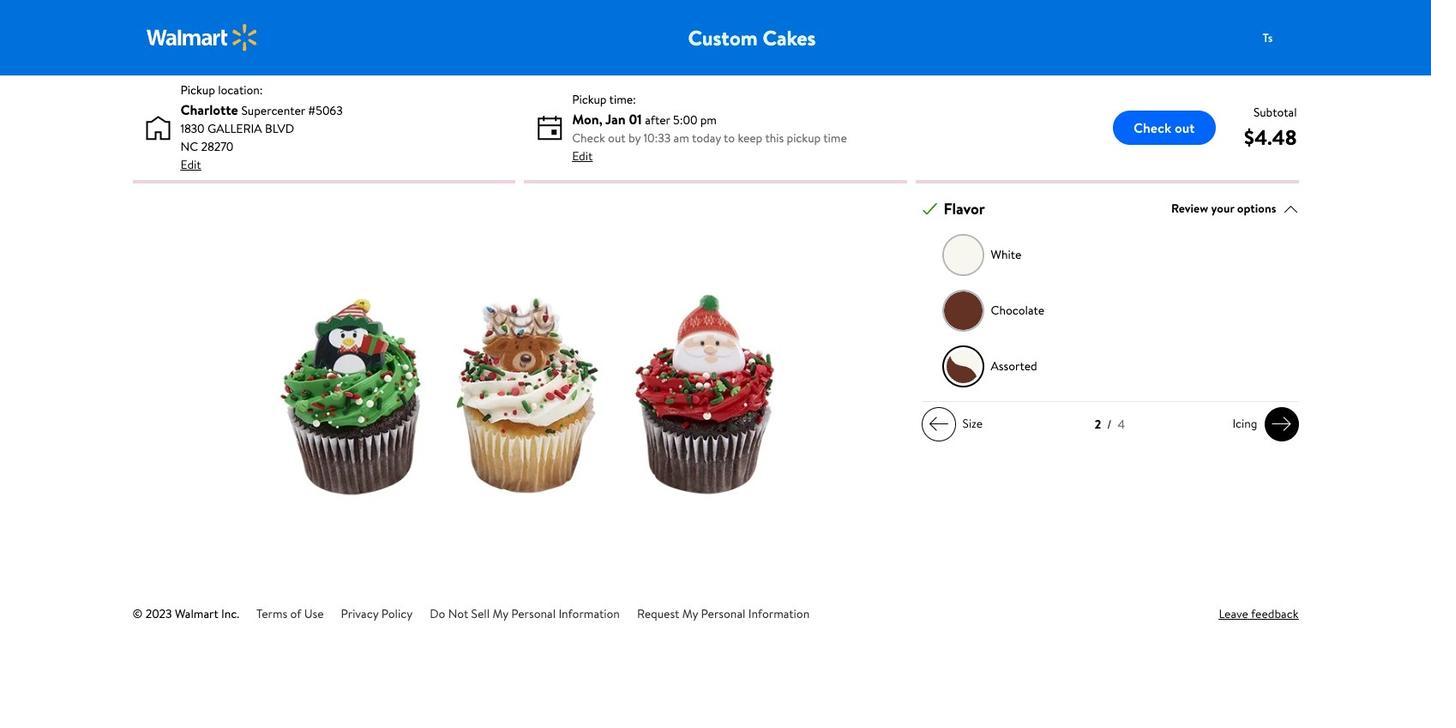Task type: vqa. For each thing, say whether or not it's contained in the screenshot.
'SIZE' Link on the bottom of the page
yes



Task type: describe. For each thing, give the bounding box(es) containing it.
2 personal from the left
[[701, 606, 746, 623]]

ok image
[[922, 201, 938, 217]]

jan
[[606, 109, 626, 128]]

10:33
[[644, 129, 671, 146]]

review
[[1171, 200, 1209, 217]]

icing link
[[1226, 407, 1299, 441]]

leave feedback button
[[1219, 606, 1299, 624]]

01
[[629, 109, 642, 128]]

location:
[[218, 81, 263, 99]]

do
[[430, 606, 445, 623]]

terms of use link
[[257, 606, 324, 623]]

review your options
[[1171, 200, 1277, 217]]

up arrow image
[[1284, 201, 1299, 217]]

after
[[645, 111, 670, 128]]

white
[[991, 246, 1022, 263]]

1 horizontal spatial edit link
[[572, 147, 593, 165]]

sell
[[471, 606, 490, 623]]

do not sell my personal information
[[430, 606, 620, 623]]

request
[[637, 606, 680, 623]]

of
[[290, 606, 301, 623]]

cakes
[[763, 23, 816, 52]]

do not sell my personal information link
[[430, 606, 620, 623]]

check inside pickup time: mon, jan 01 after 5:00 pm check out by 10:33 am today to keep this pickup time edit
[[572, 129, 605, 146]]

custom cakes
[[688, 23, 816, 52]]

custom
[[688, 23, 758, 52]]

subtotal
[[1254, 103, 1297, 121]]

icing
[[1233, 415, 1258, 432]]

pickup for mon,
[[572, 90, 607, 108]]

terms of use
[[257, 606, 324, 623]]

check out button
[[1113, 111, 1216, 145]]

pm
[[700, 111, 717, 128]]

©
[[133, 606, 143, 623]]

blvd
[[265, 120, 294, 137]]

edit inside pickup time: mon, jan 01 after 5:00 pm check out by 10:33 am today to keep this pickup time edit
[[572, 147, 593, 164]]

not
[[448, 606, 468, 623]]

/
[[1108, 416, 1112, 433]]

2023
[[146, 606, 172, 623]]

1 personal from the left
[[511, 606, 556, 623]]

size link
[[922, 407, 990, 441]]

keep
[[738, 129, 763, 146]]

subtotal $4.48
[[1245, 103, 1297, 151]]

pickup time: mon, jan 01 after 5:00 pm check out by 10:33 am today to keep this pickup time edit
[[572, 90, 847, 164]]

2
[[1095, 416, 1102, 433]]

leave feedback
[[1219, 606, 1299, 623]]

today
[[692, 129, 721, 146]]

1830
[[181, 120, 205, 137]]

chocolate
[[991, 302, 1045, 319]]

review your options element
[[1171, 200, 1277, 218]]

icon for continue arrow image inside icing link
[[1272, 414, 1292, 435]]

nc
[[181, 138, 198, 155]]

time
[[824, 129, 847, 146]]

1 my from the left
[[493, 606, 509, 623]]

2 information from the left
[[748, 606, 810, 623]]

2 / 4
[[1095, 416, 1125, 433]]

galleria
[[208, 120, 262, 137]]



Task type: locate. For each thing, give the bounding box(es) containing it.
privacy policy
[[341, 606, 413, 623]]

#
[[308, 102, 316, 119]]

time:
[[609, 90, 636, 108]]

my right sell
[[493, 606, 509, 623]]

1 horizontal spatial personal
[[701, 606, 746, 623]]

icon for continue arrow image right icing
[[1272, 414, 1292, 435]]

back to walmart.com image
[[146, 24, 258, 51]]

pickup for charlotte
[[181, 81, 215, 99]]

out
[[1175, 118, 1195, 137], [608, 129, 626, 146]]

1 horizontal spatial check
[[1134, 118, 1172, 137]]

policy
[[381, 606, 413, 623]]

edit link
[[572, 147, 593, 165], [181, 156, 201, 174]]

ts
[[1263, 29, 1273, 46]]

supercenter
[[241, 102, 305, 119]]

ts button
[[1251, 21, 1320, 55]]

28270
[[201, 138, 233, 155]]

personal
[[511, 606, 556, 623], [701, 606, 746, 623]]

charlotte
[[181, 100, 238, 119]]

check
[[1134, 118, 1172, 137], [572, 129, 605, 146]]

5:00
[[673, 111, 698, 128]]

1 horizontal spatial information
[[748, 606, 810, 623]]

use
[[304, 606, 324, 623]]

pickup inside pickup time: mon, jan 01 after 5:00 pm check out by 10:33 am today to keep this pickup time edit
[[572, 90, 607, 108]]

1 horizontal spatial my
[[682, 606, 698, 623]]

request my personal information
[[637, 606, 810, 623]]

edit inside pickup location: charlotte supercenter # 5063 1830 galleria blvd nc 28270 edit
[[181, 156, 201, 173]]

2 my from the left
[[682, 606, 698, 623]]

0 horizontal spatial check
[[572, 129, 605, 146]]

5063
[[316, 102, 343, 119]]

1 horizontal spatial out
[[1175, 118, 1195, 137]]

pickup location: charlotte supercenter # 5063 1830 galleria blvd nc 28270 edit
[[181, 81, 343, 173]]

privacy policy link
[[341, 606, 413, 623]]

edit link down nc on the left top of page
[[181, 156, 201, 174]]

leave
[[1219, 606, 1249, 623]]

© 2023 walmart inc.
[[133, 606, 239, 623]]

icon for continue arrow image inside size link
[[928, 414, 949, 435]]

icon for continue arrow image
[[928, 414, 949, 435], [1272, 414, 1292, 435]]

size
[[963, 415, 983, 432]]

personal right request on the bottom of page
[[701, 606, 746, 623]]

request my personal information link
[[637, 606, 810, 623]]

options
[[1238, 200, 1277, 217]]

this
[[765, 129, 784, 146]]

feedback
[[1251, 606, 1299, 623]]

out inside pickup time: mon, jan 01 after 5:00 pm check out by 10:33 am today to keep this pickup time edit
[[608, 129, 626, 146]]

your
[[1211, 200, 1235, 217]]

1 horizontal spatial icon for continue arrow image
[[1272, 414, 1292, 435]]

4
[[1118, 416, 1125, 433]]

$4.48
[[1245, 122, 1297, 151]]

0 horizontal spatial information
[[559, 606, 620, 623]]

pickup up charlotte
[[181, 81, 215, 99]]

terms
[[257, 606, 287, 623]]

my right request on the bottom of page
[[682, 606, 698, 623]]

check inside button
[[1134, 118, 1172, 137]]

edit
[[572, 147, 593, 164], [181, 156, 201, 173]]

0 horizontal spatial personal
[[511, 606, 556, 623]]

0 horizontal spatial edit link
[[181, 156, 201, 174]]

assorted
[[991, 358, 1038, 375]]

inc.
[[221, 606, 239, 623]]

out up review
[[1175, 118, 1195, 137]]

mon,
[[572, 109, 603, 128]]

0 horizontal spatial pickup
[[181, 81, 215, 99]]

edit down nc on the left top of page
[[181, 156, 201, 173]]

out left the by
[[608, 129, 626, 146]]

pickup
[[787, 129, 821, 146]]

1 horizontal spatial pickup
[[572, 90, 607, 108]]

flavor
[[944, 198, 985, 220]]

walmart
[[175, 606, 218, 623]]

pickup
[[181, 81, 215, 99], [572, 90, 607, 108]]

1 information from the left
[[559, 606, 620, 623]]

check out
[[1134, 118, 1195, 137]]

icon for continue arrow image left size
[[928, 414, 949, 435]]

am
[[674, 129, 689, 146]]

0 horizontal spatial icon for continue arrow image
[[928, 414, 949, 435]]

1 icon for continue arrow image from the left
[[928, 414, 949, 435]]

1 horizontal spatial edit
[[572, 147, 593, 164]]

0 horizontal spatial out
[[608, 129, 626, 146]]

information
[[559, 606, 620, 623], [748, 606, 810, 623]]

personal right sell
[[511, 606, 556, 623]]

privacy
[[341, 606, 379, 623]]

my
[[493, 606, 509, 623], [682, 606, 698, 623]]

edit link down mon,
[[572, 147, 593, 165]]

to
[[724, 129, 735, 146]]

0 horizontal spatial my
[[493, 606, 509, 623]]

by
[[629, 129, 641, 146]]

0 horizontal spatial edit
[[181, 156, 201, 173]]

review your options link
[[1171, 197, 1299, 221]]

out inside 'check out' button
[[1175, 118, 1195, 137]]

pickup up mon,
[[572, 90, 607, 108]]

2 icon for continue arrow image from the left
[[1272, 414, 1292, 435]]

edit down mon,
[[572, 147, 593, 164]]

pickup inside pickup location: charlotte supercenter # 5063 1830 galleria blvd nc 28270 edit
[[181, 81, 215, 99]]



